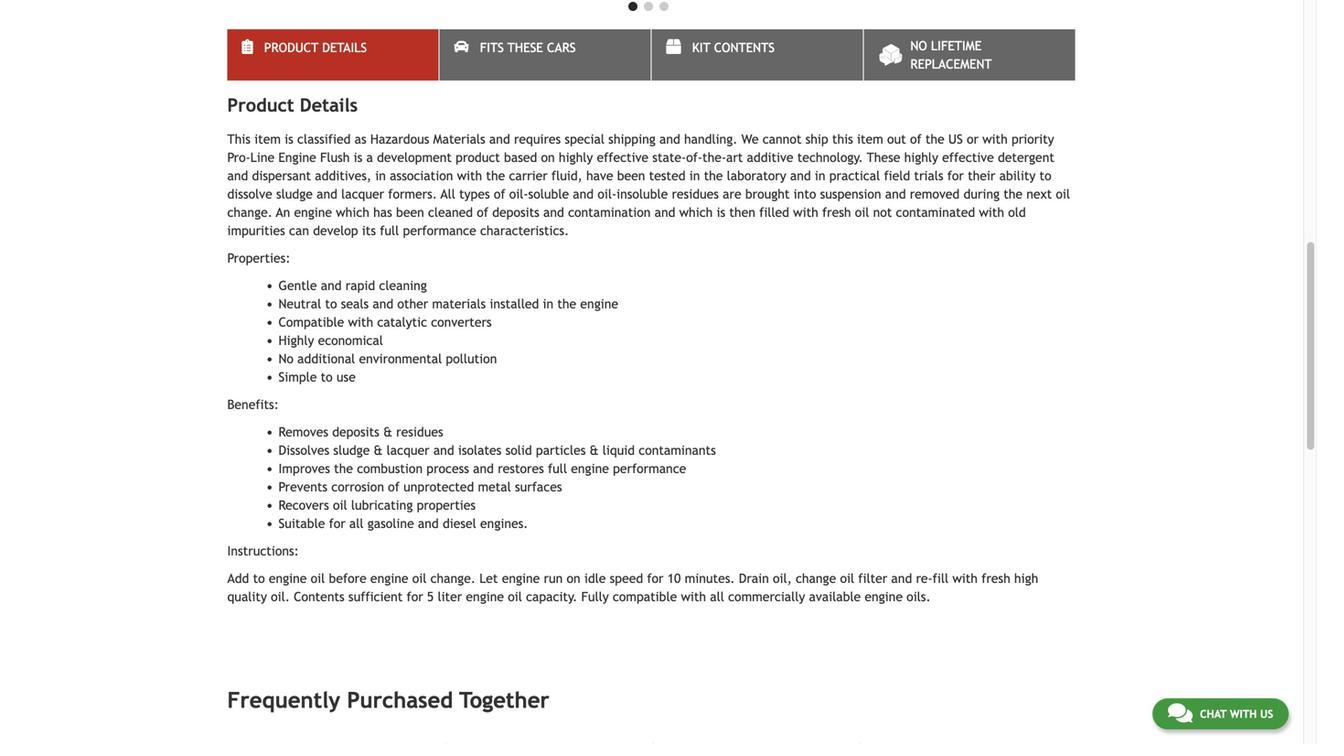 Task type: vqa. For each thing, say whether or not it's contained in the screenshot.
change
yes



Task type: describe. For each thing, give the bounding box(es) containing it.
deposits inside pro-line engine flush is a development product based on highly effective state-of-the-art additive technology. these highly effective detergent and dispersant additives, in association with the carrier fluid, have been tested in the laboratory and in practical field trials for their ability to dissolve sludge and lacquer formers. all types of oil-soluble and oil-insoluble residues are brought into suspension and removed during the next oil change. an engine which has been cleaned of deposits and contamination and which is then filled with fresh oil not contaminated with old impurities can develop its full performance characteristics.
[[493, 205, 540, 220]]

process
[[427, 461, 469, 476]]

oil.
[[271, 590, 290, 604]]

with right fill
[[953, 571, 978, 586]]

or
[[967, 132, 979, 147]]

2 oil- from the left
[[598, 187, 617, 201]]

an
[[276, 205, 290, 220]]

diesel
[[443, 516, 477, 531]]

its
[[362, 223, 376, 238]]

commercially
[[729, 590, 806, 604]]

frequently purchased together
[[227, 687, 550, 713]]

in down technology.
[[815, 169, 826, 183]]

engine up oil.
[[269, 571, 307, 586]]

change
[[796, 571, 837, 586]]

kit
[[693, 40, 711, 55]]

1 highly from the left
[[559, 150, 593, 165]]

old
[[1009, 205, 1026, 220]]

0 horizontal spatial &
[[374, 443, 383, 458]]

with left us
[[1231, 707, 1258, 720]]

recovers
[[279, 498, 329, 513]]

drain
[[739, 571, 769, 586]]

fresh inside add to engine oil before engine oil change. let engine run on idle speed for 10 minutes. drain oil, change oil filter and re-fill with fresh high quality oil. contents sufficient for 5 liter engine oil capacity. fully compatible with all commercially available engine oils.
[[982, 571, 1011, 586]]

product
[[456, 150, 500, 165]]

impurities
[[227, 223, 285, 238]]

develop
[[313, 223, 358, 238]]

and down fluid,
[[573, 187, 594, 201]]

chat with us
[[1201, 707, 1274, 720]]

classified
[[297, 132, 351, 147]]

fully
[[582, 590, 609, 604]]

1 which from the left
[[336, 205, 370, 220]]

other
[[398, 297, 428, 311]]

isolates
[[458, 443, 502, 458]]

1 vertical spatial been
[[396, 205, 424, 220]]

benefits:
[[227, 397, 279, 412]]

into
[[794, 187, 817, 201]]

compatible
[[613, 590, 677, 604]]

has
[[373, 205, 392, 220]]

fresh inside pro-line engine flush is a development product based on highly effective state-of-the-art additive technology. these highly effective detergent and dispersant additives, in association with the carrier fluid, have been tested in the laboratory and in practical field trials for their ability to dissolve sludge and lacquer formers. all types of oil-soluble and oil-insoluble residues are brought into suspension and removed during the next oil change. an engine which has been cleaned of deposits and contamination and which is then filled with fresh oil not contaminated with old impurities can develop its full performance characteristics.
[[823, 205, 852, 220]]

materials
[[432, 297, 486, 311]]

oil left before
[[311, 571, 325, 586]]

5
[[427, 590, 434, 604]]

unprotected
[[404, 480, 474, 494]]

fits
[[480, 40, 504, 55]]

and down properties
[[418, 516, 439, 531]]

engine inside benefits: removes deposits & residues dissolves sludge & lacquer and isolates solid particles & liquid contaminants improves the combustion process and restores full engine performance prevents corrosion of unprotected metal surfaces recovers oil lubricating properties suitable for all gasoline and diesel engines.
[[571, 461, 609, 476]]

1 horizontal spatial contents
[[715, 40, 775, 55]]

the left us
[[926, 132, 945, 147]]

add to engine oil before engine oil change. let engine run on idle speed for 10 minutes. drain oil, change oil filter and re-fill with fresh high quality oil. contents sufficient for 5 liter engine oil capacity. fully compatible with all commercially available engine oils.
[[227, 571, 1039, 604]]

all
[[441, 187, 456, 201]]

this item is classified as hazardous materials and requires special shipping and handling. we cannot ship this item out of the us or with priority
[[227, 132, 1055, 147]]

filled
[[760, 205, 790, 220]]

2 horizontal spatial is
[[717, 205, 726, 220]]

restores
[[498, 461, 544, 476]]

no lifetime replacement link
[[864, 29, 1076, 81]]

engine up "sufficient"
[[371, 571, 409, 586]]

available
[[809, 590, 861, 604]]

characteristics.
[[480, 223, 569, 238]]

in inside gentle and rapid cleaning neutral to seals and other materials installed in the engine compatible with catalytic converters highly economical no additional environmental pollution simple to use
[[543, 297, 554, 311]]

change. inside pro-line engine flush is a development product based on highly effective state-of-the-art additive technology. these highly effective detergent and dispersant additives, in association with the carrier fluid, have been tested in the laboratory and in practical field trials for their ability to dissolve sludge and lacquer formers. all types of oil-soluble and oil-insoluble residues are brought into suspension and removed during the next oil change. an engine which has been cleaned of deposits and contamination and which is then filled with fresh oil not contaminated with old impurities can develop its full performance characteristics.
[[227, 205, 273, 220]]

corrosion
[[332, 480, 384, 494]]

2 effective from the left
[[943, 150, 995, 165]]

laboratory
[[727, 169, 787, 183]]

lacquer inside pro-line engine flush is a development product based on highly effective state-of-the-art additive technology. these highly effective detergent and dispersant additives, in association with the carrier fluid, have been tested in the laboratory and in practical field trials for their ability to dissolve sludge and lacquer formers. all types of oil-soluble and oil-insoluble residues are brought into suspension and removed during the next oil change. an engine which has been cleaned of deposits and contamination and which is then filled with fresh oil not contaminated with old impurities can develop its full performance characteristics.
[[341, 187, 384, 201]]

these inside fits these cars link
[[508, 40, 543, 55]]

compatible
[[279, 315, 344, 330]]

suitable
[[279, 516, 325, 531]]

gasoline
[[368, 516, 414, 531]]

fill
[[933, 571, 949, 586]]

we
[[742, 132, 759, 147]]

additives,
[[315, 169, 372, 183]]

the down the-
[[704, 169, 723, 183]]

2 horizontal spatial &
[[590, 443, 599, 458]]

requires
[[514, 132, 561, 147]]

full inside benefits: removes deposits & residues dissolves sludge & lacquer and isolates solid particles & liquid contaminants improves the combustion process and restores full engine performance prevents corrosion of unprotected metal surfaces recovers oil lubricating properties suitable for all gasoline and diesel engines.
[[548, 461, 567, 476]]

art
[[727, 150, 743, 165]]

the inside gentle and rapid cleaning neutral to seals and other materials installed in the engine compatible with catalytic converters highly economical no additional environmental pollution simple to use
[[558, 297, 577, 311]]

economical
[[318, 333, 383, 348]]

benefits: removes deposits & residues dissolves sludge & lacquer and isolates solid particles & liquid contaminants improves the combustion process and restores full engine performance prevents corrosion of unprotected metal surfaces recovers oil lubricating properties suitable for all gasoline and diesel engines.
[[227, 397, 716, 531]]

idle
[[585, 571, 606, 586]]

and up 'based' on the top
[[490, 132, 510, 147]]

and up the 'into'
[[791, 169, 811, 183]]

liter
[[438, 590, 462, 604]]

practical
[[830, 169, 881, 183]]

these inside pro-line engine flush is a development product based on highly effective state-of-the-art additive technology. these highly effective detergent and dispersant additives, in association with the carrier fluid, have been tested in the laboratory and in practical field trials for their ability to dissolve sludge and lacquer formers. all types of oil-soluble and oil-insoluble residues are brought into suspension and removed during the next oil change. an engine which has been cleaned of deposits and contamination and which is then filled with fresh oil not contaminated with old impurities can develop its full performance characteristics.
[[867, 150, 901, 165]]

prevents
[[279, 480, 328, 494]]

all inside benefits: removes deposits & residues dissolves sludge & lacquer and isolates solid particles & liquid contaminants improves the combustion process and restores full engine performance prevents corrosion of unprotected metal surfaces recovers oil lubricating properties suitable for all gasoline and diesel engines.
[[350, 516, 364, 531]]

minutes.
[[685, 571, 735, 586]]

purchased
[[347, 687, 453, 713]]

combustion
[[357, 461, 423, 476]]

engine inside pro-line engine flush is a development product based on highly effective state-of-the-art additive technology. these highly effective detergent and dispersant additives, in association with the carrier fluid, have been tested in the laboratory and in practical field trials for their ability to dissolve sludge and lacquer formers. all types of oil-soluble and oil-insoluble residues are brought into suspension and removed during the next oil change. an engine which has been cleaned of deposits and contamination and which is then filled with fresh oil not contaminated with old impurities can develop its full performance characteristics.
[[294, 205, 332, 220]]

1 vertical spatial product details
[[227, 94, 358, 116]]

and down additives, on the left
[[317, 187, 338, 201]]

with down the 'into'
[[794, 205, 819, 220]]

full inside pro-line engine flush is a development product based on highly effective state-of-the-art additive technology. these highly effective detergent and dispersant additives, in association with the carrier fluid, have been tested in the laboratory and in practical field trials for their ability to dissolve sludge and lacquer formers. all types of oil-soluble and oil-insoluble residues are brought into suspension and removed during the next oil change. an engine which has been cleaned of deposits and contamination and which is then filled with fresh oil not contaminated with old impurities can develop its full performance characteristics.
[[380, 223, 399, 238]]

simple
[[279, 370, 317, 385]]

gentle
[[279, 278, 317, 293]]

on inside add to engine oil before engine oil change. let engine run on idle speed for 10 minutes. drain oil, change oil filter and re-fill with fresh high quality oil. contents sufficient for 5 liter engine oil capacity. fully compatible with all commercially available engine oils.
[[567, 571, 581, 586]]

capacity.
[[526, 590, 578, 604]]

a
[[367, 150, 373, 165]]

cannot
[[763, 132, 802, 147]]

filter
[[859, 571, 888, 586]]

and up state-
[[660, 132, 681, 147]]

contaminants
[[639, 443, 716, 458]]

installed
[[490, 297, 539, 311]]

lacquer inside benefits: removes deposits & residues dissolves sludge & lacquer and isolates solid particles & liquid contaminants improves the combustion process and restores full engine performance prevents corrosion of unprotected metal surfaces recovers oil lubricating properties suitable for all gasoline and diesel engines.
[[387, 443, 430, 458]]

and down soluble
[[544, 205, 565, 220]]

ship
[[806, 132, 829, 147]]

rapid
[[346, 278, 375, 293]]

1 vertical spatial is
[[354, 150, 363, 165]]

10
[[668, 571, 681, 586]]

on inside pro-line engine flush is a development product based on highly effective state-of-the-art additive technology. these highly effective detergent and dispersant additives, in association with the carrier fluid, have been tested in the laboratory and in practical field trials for their ability to dissolve sludge and lacquer formers. all types of oil-soluble and oil-insoluble residues are brought into suspension and removed during the next oil change. an engine which has been cleaned of deposits and contamination and which is then filled with fresh oil not contaminated with old impurities can develop its full performance characteristics.
[[541, 150, 555, 165]]

us
[[1261, 707, 1274, 720]]

environmental
[[359, 352, 442, 366]]

the-
[[703, 150, 727, 165]]

no
[[911, 39, 928, 53]]

detergent
[[998, 150, 1055, 165]]

cleaning
[[379, 278, 427, 293]]

1 effective from the left
[[597, 150, 649, 165]]

oil up the available
[[841, 571, 855, 586]]

and down field
[[886, 187, 906, 201]]

oil down gasoline
[[412, 571, 427, 586]]

comments image
[[1169, 702, 1193, 724]]



Task type: locate. For each thing, give the bounding box(es) containing it.
0 vertical spatial details
[[322, 40, 367, 55]]

oil- down carrier
[[510, 187, 529, 201]]

to right add
[[253, 571, 265, 586]]

highly down special
[[559, 150, 593, 165]]

the down product in the top of the page
[[486, 169, 505, 183]]

1 vertical spatial fresh
[[982, 571, 1011, 586]]

0 horizontal spatial on
[[541, 150, 555, 165]]

then
[[730, 205, 756, 220]]

not
[[874, 205, 893, 220]]

dispersant
[[252, 169, 311, 183]]

oil
[[1056, 187, 1071, 201], [855, 205, 870, 220], [333, 498, 347, 513], [311, 571, 325, 586], [412, 571, 427, 586], [841, 571, 855, 586], [508, 590, 522, 604]]

is up engine at top left
[[285, 132, 294, 147]]

deposits inside benefits: removes deposits & residues dissolves sludge & lacquer and isolates solid particles & liquid contaminants improves the combustion process and restores full engine performance prevents corrosion of unprotected metal surfaces recovers oil lubricating properties suitable for all gasoline and diesel engines.
[[332, 425, 380, 439]]

the up corrosion
[[334, 461, 353, 476]]

oil down corrosion
[[333, 498, 347, 513]]

0 vertical spatial on
[[541, 150, 555, 165]]

1 horizontal spatial highly
[[905, 150, 939, 165]]

2 item from the left
[[858, 132, 884, 147]]

1 vertical spatial contents
[[294, 590, 345, 604]]

to left seals at the left top
[[325, 297, 337, 311]]

0 horizontal spatial effective
[[597, 150, 649, 165]]

residues up process
[[396, 425, 444, 439]]

highly up trials
[[905, 150, 939, 165]]

fits these cars link
[[440, 29, 651, 81]]

performance down cleaned
[[403, 223, 477, 238]]

1 horizontal spatial is
[[354, 150, 363, 165]]

0 vertical spatial sludge
[[276, 187, 313, 201]]

let
[[480, 571, 498, 586]]

no lifetime replacement
[[911, 39, 992, 72]]

1 horizontal spatial these
[[867, 150, 901, 165]]

0 horizontal spatial contents
[[294, 590, 345, 604]]

state-
[[653, 150, 687, 165]]

flush
[[320, 150, 350, 165]]

liquid
[[603, 443, 635, 458]]

contents right kit
[[715, 40, 775, 55]]

pro-
[[227, 150, 251, 165]]

and down insoluble
[[655, 205, 676, 220]]

to inside add to engine oil before engine oil change. let engine run on idle speed for 10 minutes. drain oil, change oil filter and re-fill with fresh high quality oil. contents sufficient for 5 liter engine oil capacity. fully compatible with all commercially available engine oils.
[[253, 571, 265, 586]]

0 horizontal spatial deposits
[[332, 425, 380, 439]]

contents down before
[[294, 590, 345, 604]]

re-
[[916, 571, 933, 586]]

handling.
[[685, 132, 738, 147]]

can
[[289, 223, 309, 238]]

0 horizontal spatial fresh
[[823, 205, 852, 220]]

all down lubricating
[[350, 516, 364, 531]]

for left 5
[[407, 590, 423, 604]]

residues down tested
[[672, 187, 719, 201]]

0 horizontal spatial change.
[[227, 205, 273, 220]]

these down out at the right of the page
[[867, 150, 901, 165]]

1 vertical spatial on
[[567, 571, 581, 586]]

effective down or
[[943, 150, 995, 165]]

0 horizontal spatial all
[[350, 516, 364, 531]]

chat
[[1201, 707, 1227, 720]]

1 horizontal spatial sludge
[[334, 443, 370, 458]]

ability
[[1000, 169, 1036, 183]]

and left re-
[[892, 571, 913, 586]]

highly
[[279, 333, 314, 348]]

formers.
[[388, 187, 437, 201]]

1 horizontal spatial change.
[[431, 571, 476, 586]]

0 vertical spatial residues
[[672, 187, 719, 201]]

1 horizontal spatial all
[[710, 590, 725, 604]]

full
[[380, 223, 399, 238], [548, 461, 567, 476]]

for
[[948, 169, 964, 183], [329, 516, 346, 531], [647, 571, 664, 586], [407, 590, 423, 604]]

change. up liter
[[431, 571, 476, 586]]

0 horizontal spatial sludge
[[276, 187, 313, 201]]

soluble
[[529, 187, 569, 201]]

which
[[336, 205, 370, 220], [680, 205, 713, 220]]

sludge inside pro-line engine flush is a development product based on highly effective state-of-the-art additive technology. these highly effective detergent and dispersant additives, in association with the carrier fluid, have been tested in the laboratory and in practical field trials for their ability to dissolve sludge and lacquer formers. all types of oil-soluble and oil-insoluble residues are brought into suspension and removed during the next oil change. an engine which has been cleaned of deposits and contamination and which is then filled with fresh oil not contaminated with old impurities can develop its full performance characteristics.
[[276, 187, 313, 201]]

of down types
[[477, 205, 489, 220]]

this
[[227, 132, 251, 147]]

2 highly from the left
[[905, 150, 939, 165]]

the
[[926, 132, 945, 147], [486, 169, 505, 183], [704, 169, 723, 183], [1004, 187, 1023, 201], [558, 297, 577, 311], [334, 461, 353, 476]]

1 vertical spatial product
[[227, 94, 294, 116]]

in right installed
[[543, 297, 554, 311]]

contents
[[715, 40, 775, 55], [294, 590, 345, 604]]

been down the formers. on the top of page
[[396, 205, 424, 220]]

which left then
[[680, 205, 713, 220]]

on right run
[[567, 571, 581, 586]]

effective down shipping
[[597, 150, 649, 165]]

sludge inside benefits: removes deposits & residues dissolves sludge & lacquer and isolates solid particles & liquid contaminants improves the combustion process and restores full engine performance prevents corrosion of unprotected metal surfaces recovers oil lubricating properties suitable for all gasoline and diesel engines.
[[334, 443, 370, 458]]

of down combustion
[[388, 480, 400, 494]]

1 horizontal spatial performance
[[613, 461, 687, 476]]

1 horizontal spatial oil-
[[598, 187, 617, 201]]

engine right installed
[[581, 297, 619, 311]]

oil right next
[[1056, 187, 1071, 201]]

0 horizontal spatial full
[[380, 223, 399, 238]]

quality
[[227, 590, 267, 604]]

trials
[[915, 169, 944, 183]]

0 horizontal spatial which
[[336, 205, 370, 220]]

1 horizontal spatial full
[[548, 461, 567, 476]]

0 vertical spatial been
[[617, 169, 646, 183]]

0 horizontal spatial residues
[[396, 425, 444, 439]]

0 vertical spatial full
[[380, 223, 399, 238]]

0 horizontal spatial been
[[396, 205, 424, 220]]

deposits up combustion
[[332, 425, 380, 439]]

fresh down suspension at the top right of page
[[823, 205, 852, 220]]

these
[[508, 40, 543, 55], [867, 150, 901, 165]]

1 vertical spatial sludge
[[334, 443, 370, 458]]

performance inside pro-line engine flush is a development product based on highly effective state-of-the-art additive technology. these highly effective detergent and dispersant additives, in association with the carrier fluid, have been tested in the laboratory and in practical field trials for their ability to dissolve sludge and lacquer formers. all types of oil-soluble and oil-insoluble residues are brought into suspension and removed during the next oil change. an engine which has been cleaned of deposits and contamination and which is then filled with fresh oil not contaminated with old impurities can develop its full performance characteristics.
[[403, 223, 477, 238]]

engine down let
[[466, 590, 504, 604]]

on down requires
[[541, 150, 555, 165]]

deposits up characteristics.
[[493, 205, 540, 220]]

0 horizontal spatial oil-
[[510, 187, 529, 201]]

replacement
[[911, 57, 992, 72]]

0 vertical spatial product details
[[264, 40, 367, 55]]

technology.
[[798, 150, 864, 165]]

of
[[911, 132, 922, 147], [494, 187, 506, 201], [477, 205, 489, 220], [388, 480, 400, 494]]

to inside pro-line engine flush is a development product based on highly effective state-of-the-art additive technology. these highly effective detergent and dispersant additives, in association with the carrier fluid, have been tested in the laboratory and in practical field trials for their ability to dissolve sludge and lacquer formers. all types of oil-soluble and oil-insoluble residues are brought into suspension and removed during the next oil change. an engine which has been cleaned of deposits and contamination and which is then filled with fresh oil not contaminated with old impurities can develop its full performance characteristics.
[[1040, 169, 1052, 183]]

1 oil- from the left
[[510, 187, 529, 201]]

and inside add to engine oil before engine oil change. let engine run on idle speed for 10 minutes. drain oil, change oil filter and re-fill with fresh high quality oil. contents sufficient for 5 liter engine oil capacity. fully compatible with all commercially available engine oils.
[[892, 571, 913, 586]]

cars
[[547, 40, 576, 55]]

out
[[888, 132, 907, 147]]

with down minutes.
[[681, 590, 707, 604]]

1 vertical spatial these
[[867, 150, 901, 165]]

the right installed
[[558, 297, 577, 311]]

item left out at the right of the page
[[858, 132, 884, 147]]

and down the pro-
[[227, 169, 248, 183]]

2 which from the left
[[680, 205, 713, 220]]

1 horizontal spatial item
[[858, 132, 884, 147]]

oil left capacity.
[[508, 590, 522, 604]]

to up next
[[1040, 169, 1052, 183]]

no
[[279, 352, 294, 366]]

0 vertical spatial fresh
[[823, 205, 852, 220]]

improves
[[279, 461, 330, 476]]

all down minutes.
[[710, 590, 725, 604]]

fresh left high
[[982, 571, 1011, 586]]

change. down dissolve
[[227, 205, 273, 220]]

1 horizontal spatial lacquer
[[387, 443, 430, 458]]

engine up can
[[294, 205, 332, 220]]

oil inside benefits: removes deposits & residues dissolves sludge & lacquer and isolates solid particles & liquid contaminants improves the combustion process and restores full engine performance prevents corrosion of unprotected metal surfaces recovers oil lubricating properties suitable for all gasoline and diesel engines.
[[333, 498, 347, 513]]

kit contents link
[[652, 29, 863, 81]]

performance inside benefits: removes deposits & residues dissolves sludge & lacquer and isolates solid particles & liquid contaminants improves the combustion process and restores full engine performance prevents corrosion of unprotected metal surfaces recovers oil lubricating properties suitable for all gasoline and diesel engines.
[[613, 461, 687, 476]]

contaminated
[[896, 205, 976, 220]]

change. inside add to engine oil before engine oil change. let engine run on idle speed for 10 minutes. drain oil, change oil filter and re-fill with fresh high quality oil. contents sufficient for 5 liter engine oil capacity. fully compatible with all commercially available engine oils.
[[431, 571, 476, 586]]

1 vertical spatial performance
[[613, 461, 687, 476]]

tested
[[649, 169, 686, 183]]

dissolve
[[227, 187, 273, 201]]

1 horizontal spatial residues
[[672, 187, 719, 201]]

and down isolates
[[473, 461, 494, 476]]

frequently
[[227, 687, 341, 713]]

lacquer up combustion
[[387, 443, 430, 458]]

1 horizontal spatial effective
[[943, 150, 995, 165]]

pollution
[[446, 352, 497, 366]]

oil left not
[[855, 205, 870, 220]]

0 vertical spatial these
[[508, 40, 543, 55]]

engine
[[294, 205, 332, 220], [581, 297, 619, 311], [571, 461, 609, 476], [269, 571, 307, 586], [371, 571, 409, 586], [502, 571, 540, 586], [466, 590, 504, 604], [865, 590, 903, 604]]

0 horizontal spatial performance
[[403, 223, 477, 238]]

engine down the "liquid"
[[571, 461, 609, 476]]

full down particles
[[548, 461, 567, 476]]

1 vertical spatial lacquer
[[387, 443, 430, 458]]

residues inside pro-line engine flush is a development product based on highly effective state-of-the-art additive technology. these highly effective detergent and dispersant additives, in association with the carrier fluid, have been tested in the laboratory and in practical field trials for their ability to dissolve sludge and lacquer formers. all types of oil-soluble and oil-insoluble residues are brought into suspension and removed during the next oil change. an engine which has been cleaned of deposits and contamination and which is then filled with fresh oil not contaminated with old impurities can develop its full performance characteristics.
[[672, 187, 719, 201]]

item
[[255, 132, 281, 147], [858, 132, 884, 147]]

lifetime
[[932, 39, 982, 53]]

1 vertical spatial details
[[300, 94, 358, 116]]

priority
[[1012, 132, 1055, 147]]

0 horizontal spatial highly
[[559, 150, 593, 165]]

special
[[565, 132, 605, 147]]

for left their
[[948, 169, 964, 183]]

been
[[617, 169, 646, 183], [396, 205, 424, 220]]

lacquer down additives, on the left
[[341, 187, 384, 201]]

fits these cars
[[480, 40, 576, 55]]

0 horizontal spatial lacquer
[[341, 187, 384, 201]]

1 item from the left
[[255, 132, 281, 147]]

hazardous
[[371, 132, 430, 147]]

instructions:
[[227, 544, 299, 558]]

with up types
[[457, 169, 482, 183]]

0 vertical spatial change.
[[227, 205, 273, 220]]

with right or
[[983, 132, 1008, 147]]

which up its
[[336, 205, 370, 220]]

with inside gentle and rapid cleaning neutral to seals and other materials installed in the engine compatible with catalytic converters highly economical no additional environmental pollution simple to use
[[348, 315, 373, 330]]

in down "of-" on the right top of page
[[690, 169, 700, 183]]

full down 'has'
[[380, 223, 399, 238]]

2 vertical spatial is
[[717, 205, 726, 220]]

0 horizontal spatial is
[[285, 132, 294, 147]]

for right suitable
[[329, 516, 346, 531]]

1 horizontal spatial &
[[384, 425, 393, 439]]

0 vertical spatial deposits
[[493, 205, 540, 220]]

have
[[587, 169, 614, 183]]

line
[[251, 150, 275, 165]]

0 vertical spatial all
[[350, 516, 364, 531]]

0 vertical spatial is
[[285, 132, 294, 147]]

sludge up an
[[276, 187, 313, 201]]

the inside benefits: removes deposits & residues dissolves sludge & lacquer and isolates solid particles & liquid contaminants improves the combustion process and restores full engine performance prevents corrosion of unprotected metal surfaces recovers oil lubricating properties suitable for all gasoline and diesel engines.
[[334, 461, 353, 476]]

these right the fits
[[508, 40, 543, 55]]

properties:
[[227, 251, 291, 266]]

performance down contaminants
[[613, 461, 687, 476]]

0 vertical spatial contents
[[715, 40, 775, 55]]

is left a
[[354, 150, 363, 165]]

metal
[[478, 480, 511, 494]]

in up 'has'
[[375, 169, 386, 183]]

0 horizontal spatial these
[[508, 40, 543, 55]]

of right types
[[494, 187, 506, 201]]

to down the additional
[[321, 370, 333, 385]]

before
[[329, 571, 367, 586]]

1 vertical spatial all
[[710, 590, 725, 604]]

converters
[[431, 315, 492, 330]]

insoluble
[[617, 187, 668, 201]]

oil-
[[510, 187, 529, 201], [598, 187, 617, 201]]

particles
[[536, 443, 586, 458]]

gentle and rapid cleaning neutral to seals and other materials installed in the engine compatible with catalytic converters highly economical no additional environmental pollution simple to use
[[279, 278, 619, 385]]

use
[[337, 370, 356, 385]]

suspension
[[821, 187, 882, 201]]

is left then
[[717, 205, 726, 220]]

engine down filter at the bottom of page
[[865, 590, 903, 604]]

with down seals at the left top
[[348, 315, 373, 330]]

item up line
[[255, 132, 281, 147]]

been up insoluble
[[617, 169, 646, 183]]

all inside add to engine oil before engine oil change. let engine run on idle speed for 10 minutes. drain oil, change oil filter and re-fill with fresh high quality oil. contents sufficient for 5 liter engine oil capacity. fully compatible with all commercially available engine oils.
[[710, 590, 725, 604]]

1 horizontal spatial been
[[617, 169, 646, 183]]

on
[[541, 150, 555, 165], [567, 571, 581, 586]]

next
[[1027, 187, 1053, 201]]

sludge up corrosion
[[334, 443, 370, 458]]

engine right let
[[502, 571, 540, 586]]

engine inside gentle and rapid cleaning neutral to seals and other materials installed in the engine compatible with catalytic converters highly economical no additional environmental pollution simple to use
[[581, 297, 619, 311]]

with down during
[[980, 205, 1005, 220]]

seals
[[341, 297, 369, 311]]

1 horizontal spatial deposits
[[493, 205, 540, 220]]

field
[[884, 169, 911, 183]]

0 vertical spatial lacquer
[[341, 187, 384, 201]]

and up process
[[434, 443, 454, 458]]

and up catalytic
[[373, 297, 394, 311]]

neutral
[[279, 297, 321, 311]]

for inside pro-line engine flush is a development product based on highly effective state-of-the-art additive technology. these highly effective detergent and dispersant additives, in association with the carrier fluid, have been tested in the laboratory and in practical field trials for their ability to dissolve sludge and lacquer formers. all types of oil-soluble and oil-insoluble residues are brought into suspension and removed during the next oil change. an engine which has been cleaned of deposits and contamination and which is then filled with fresh oil not contaminated with old impurities can develop its full performance characteristics.
[[948, 169, 964, 183]]

during
[[964, 187, 1000, 201]]

1 vertical spatial deposits
[[332, 425, 380, 439]]

0 vertical spatial performance
[[403, 223, 477, 238]]

together
[[460, 687, 550, 713]]

residues inside benefits: removes deposits & residues dissolves sludge & lacquer and isolates solid particles & liquid contaminants improves the combustion process and restores full engine performance prevents corrosion of unprotected metal surfaces recovers oil lubricating properties suitable for all gasoline and diesel engines.
[[396, 425, 444, 439]]

1 vertical spatial change.
[[431, 571, 476, 586]]

association
[[390, 169, 453, 183]]

1 vertical spatial full
[[548, 461, 567, 476]]

based
[[504, 150, 537, 165]]

1 vertical spatial residues
[[396, 425, 444, 439]]

0 vertical spatial product
[[264, 40, 319, 55]]

surfaces
[[515, 480, 562, 494]]

for left 10
[[647, 571, 664, 586]]

are
[[723, 187, 742, 201]]

1 horizontal spatial which
[[680, 205, 713, 220]]

1 horizontal spatial fresh
[[982, 571, 1011, 586]]

of right out at the right of the page
[[911, 132, 922, 147]]

contents inside add to engine oil before engine oil change. let engine run on idle speed for 10 minutes. drain oil, change oil filter and re-fill with fresh high quality oil. contents sufficient for 5 liter engine oil capacity. fully compatible with all commercially available engine oils.
[[294, 590, 345, 604]]

cleaned
[[428, 205, 473, 220]]

oil- up 'contamination'
[[598, 187, 617, 201]]

1 horizontal spatial on
[[567, 571, 581, 586]]

of inside benefits: removes deposits & residues dissolves sludge & lacquer and isolates solid particles & liquid contaminants improves the combustion process and restores full engine performance prevents corrosion of unprotected metal surfaces recovers oil lubricating properties suitable for all gasoline and diesel engines.
[[388, 480, 400, 494]]

0 horizontal spatial item
[[255, 132, 281, 147]]

the up old
[[1004, 187, 1023, 201]]

for inside benefits: removes deposits & residues dissolves sludge & lacquer and isolates solid particles & liquid contaminants improves the combustion process and restores full engine performance prevents corrosion of unprotected metal surfaces recovers oil lubricating properties suitable for all gasoline and diesel engines.
[[329, 516, 346, 531]]

and left "rapid"
[[321, 278, 342, 293]]



